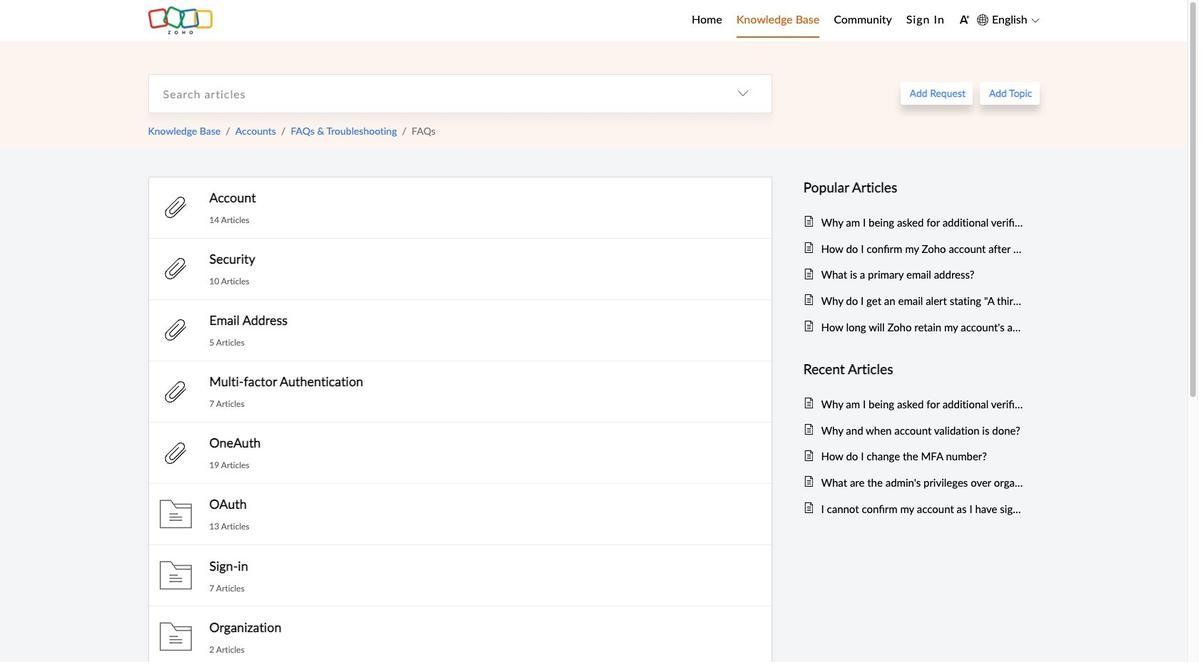 Task type: describe. For each thing, give the bounding box(es) containing it.
1 heading from the top
[[804, 177, 1026, 199]]

choose languages element
[[978, 11, 1040, 29]]



Task type: locate. For each thing, give the bounding box(es) containing it.
user preference image
[[960, 14, 970, 25]]

heading
[[804, 177, 1026, 199], [804, 359, 1026, 381]]

choose category element
[[715, 75, 772, 113]]

user preference element
[[960, 10, 970, 31]]

0 vertical spatial heading
[[804, 177, 1026, 199]]

Search articles field
[[149, 75, 715, 113]]

choose category image
[[738, 88, 749, 99]]

2 heading from the top
[[804, 359, 1026, 381]]

1 vertical spatial heading
[[804, 359, 1026, 381]]



